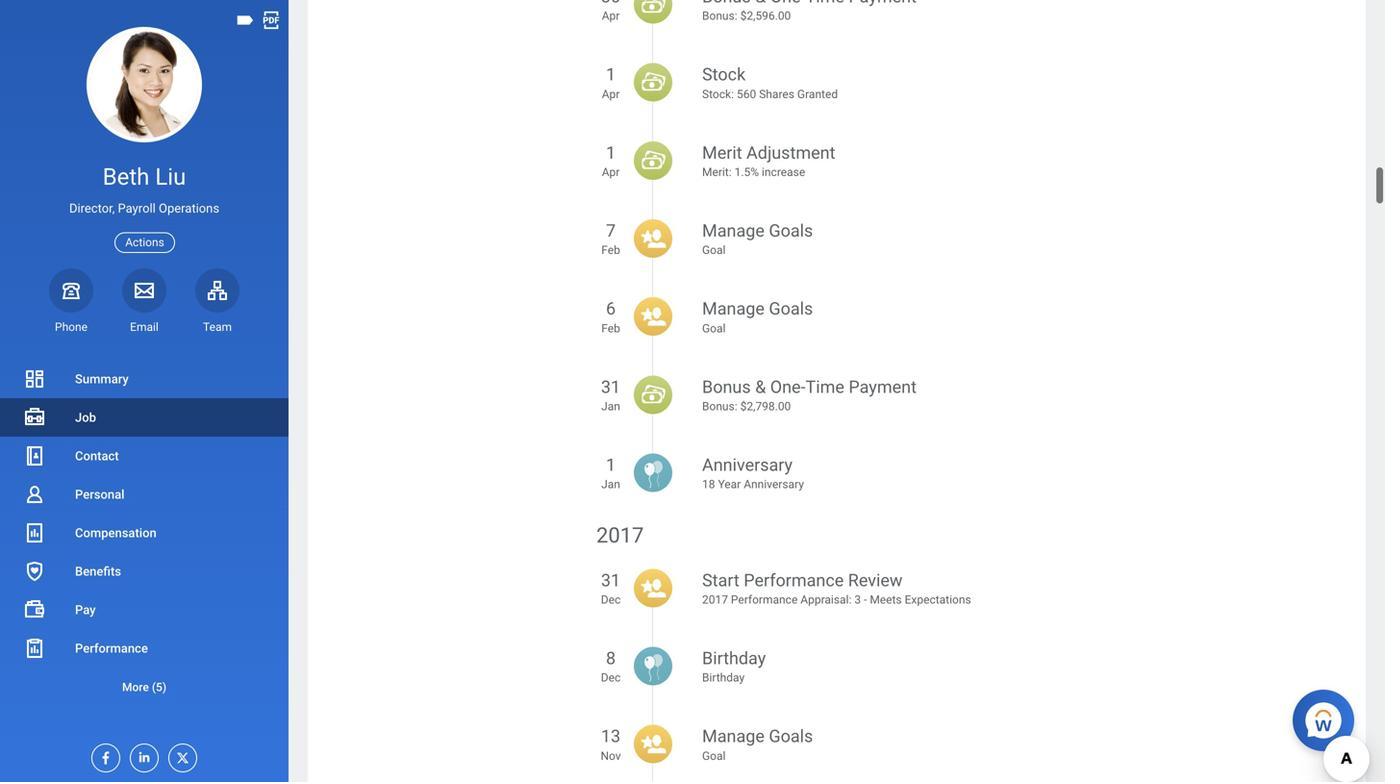 Task type: locate. For each thing, give the bounding box(es) containing it.
feb down 6
[[601, 322, 620, 335]]

performance up more
[[75, 641, 148, 656]]

summary image
[[23, 367, 46, 391]]

2 vertical spatial goal
[[702, 749, 726, 763]]

goal down merit:
[[702, 244, 726, 257]]

1 jan from the top
[[601, 400, 620, 413]]

bonus & one-time payment bonus: $2,798.00
[[702, 377, 917, 413]]

1 vertical spatial dec
[[601, 671, 621, 684]]

2 vertical spatial apr
[[602, 165, 620, 179]]

compensation link
[[0, 514, 289, 552]]

dec
[[601, 593, 621, 606], [601, 671, 621, 684]]

dec up the 8
[[601, 593, 621, 606]]

contact link
[[0, 437, 289, 475]]

manage for 7
[[702, 221, 765, 241]]

manage up bonus
[[702, 299, 765, 319]]

birthday birthday
[[702, 648, 766, 684]]

0 vertical spatial dec
[[601, 593, 621, 606]]

2 feb from the top
[[601, 322, 620, 335]]

31
[[601, 377, 621, 397], [601, 570, 621, 590]]

0 vertical spatial 1
[[606, 65, 616, 85]]

2 1 from the top
[[606, 143, 616, 163]]

1 1 from the top
[[606, 65, 616, 85]]

2 vertical spatial manage
[[702, 726, 765, 747]]

$2,798.00
[[740, 400, 791, 413]]

2 goals from the top
[[769, 299, 813, 319]]

performance down start at bottom
[[731, 593, 798, 606]]

1 apr
[[602, 65, 620, 101], [602, 143, 620, 179]]

manage down 1.5%
[[702, 221, 765, 241]]

more (5) button
[[0, 676, 289, 699]]

review
[[848, 570, 903, 590]]

appraisal:
[[801, 593, 852, 606]]

bonus: down bonus
[[702, 400, 737, 413]]

1 vertical spatial performance
[[731, 593, 798, 606]]

merit
[[702, 143, 742, 163]]

facebook image
[[92, 744, 114, 766]]

feb down 7
[[601, 244, 620, 257]]

2 manage goals goal from the top
[[702, 299, 813, 335]]

bonus: inside bonus & one-time payment bonus: $2,798.00
[[702, 400, 737, 413]]

1 dec from the top
[[601, 593, 621, 606]]

1 inside 1 jan
[[606, 455, 616, 475]]

3 manage from the top
[[702, 726, 765, 747]]

7 feb
[[601, 221, 620, 257]]

1 31 from the top
[[601, 377, 621, 397]]

1 vertical spatial apr
[[602, 87, 620, 101]]

goals
[[769, 221, 813, 241], [769, 299, 813, 319], [769, 726, 813, 747]]

0 vertical spatial bonus:
[[702, 9, 737, 23]]

0 vertical spatial jan
[[601, 400, 620, 413]]

1 bonus: from the top
[[702, 9, 737, 23]]

payroll
[[118, 201, 156, 216]]

31 inside 31 dec
[[601, 570, 621, 590]]

feb for 7
[[601, 244, 620, 257]]

2 bonus: from the top
[[702, 400, 737, 413]]

jan down 31 jan
[[601, 478, 620, 491]]

meets
[[870, 593, 902, 606]]

(5)
[[152, 681, 166, 694]]

stock
[[702, 65, 746, 85]]

7
[[606, 221, 616, 241]]

0 vertical spatial 31
[[601, 377, 621, 397]]

anniversary right year
[[744, 478, 804, 491]]

manage goals goal for 13
[[702, 726, 813, 763]]

job
[[75, 410, 96, 425]]

0 horizontal spatial 2017
[[596, 523, 644, 548]]

2 manage from the top
[[702, 299, 765, 319]]

2 vertical spatial performance
[[75, 641, 148, 656]]

1 goals from the top
[[769, 221, 813, 241]]

2017
[[596, 523, 644, 548], [702, 593, 728, 606]]

jan inside 31 jan
[[601, 400, 620, 413]]

bonus:
[[702, 9, 737, 23], [702, 400, 737, 413]]

dec inside 2017 menu item
[[601, 593, 621, 606]]

anniversary up year
[[702, 455, 793, 475]]

0 vertical spatial feb
[[601, 244, 620, 257]]

more
[[122, 681, 149, 694]]

1 vertical spatial goals
[[769, 299, 813, 319]]

2 goal from the top
[[702, 322, 726, 335]]

performance up appraisal:
[[744, 570, 844, 590]]

0 vertical spatial 2017
[[596, 523, 644, 548]]

stock stock: 560 shares granted
[[702, 65, 838, 101]]

0 vertical spatial goals
[[769, 221, 813, 241]]

0 vertical spatial manage
[[702, 221, 765, 241]]

navigation pane region
[[0, 0, 289, 782]]

2017 up 31 dec
[[596, 523, 644, 548]]

personal image
[[23, 483, 46, 506]]

18
[[702, 478, 715, 491]]

dec for 8
[[601, 671, 621, 684]]

view printable version (pdf) image
[[261, 10, 282, 31]]

1 vertical spatial feb
[[601, 322, 620, 335]]

2 birthday from the top
[[702, 671, 745, 684]]

manage down birthday birthday
[[702, 726, 765, 747]]

jan for 31
[[601, 400, 620, 413]]

&
[[755, 377, 766, 397]]

1 vertical spatial jan
[[601, 478, 620, 491]]

jan up 1 jan
[[601, 400, 620, 413]]

bonus: left $2,596.00
[[702, 9, 737, 23]]

benefits image
[[23, 560, 46, 583]]

3 manage goals goal from the top
[[702, 726, 813, 763]]

job image
[[23, 406, 46, 429]]

pay
[[75, 603, 96, 617]]

payment
[[849, 377, 917, 397]]

2017 down start at bottom
[[702, 593, 728, 606]]

31 down the 6 feb
[[601, 377, 621, 397]]

2 1 apr from the top
[[602, 143, 620, 179]]

performance
[[744, 570, 844, 590], [731, 593, 798, 606], [75, 641, 148, 656]]

3 apr from the top
[[602, 165, 620, 179]]

2 31 from the top
[[601, 570, 621, 590]]

manage goals goal down birthday birthday
[[702, 726, 813, 763]]

2 vertical spatial 1
[[606, 455, 616, 475]]

1 birthday from the top
[[702, 648, 766, 668]]

1 apr from the top
[[602, 9, 620, 23]]

0 vertical spatial performance
[[744, 570, 844, 590]]

3 goals from the top
[[769, 726, 813, 747]]

goal down birthday birthday
[[702, 749, 726, 763]]

0 vertical spatial anniversary
[[702, 455, 793, 475]]

0 vertical spatial birthday
[[702, 648, 766, 668]]

2 jan from the top
[[601, 478, 620, 491]]

apr for stock
[[602, 87, 620, 101]]

6
[[606, 299, 616, 319]]

email
[[130, 320, 159, 334]]

manage for 6
[[702, 299, 765, 319]]

contact image
[[23, 444, 46, 467]]

8 dec
[[601, 648, 621, 684]]

1 1 apr from the top
[[602, 65, 620, 101]]

2017 menu item
[[596, 521, 1077, 647]]

0 vertical spatial goal
[[702, 244, 726, 257]]

1
[[606, 65, 616, 85], [606, 143, 616, 163], [606, 455, 616, 475]]

more (5) button
[[0, 668, 289, 706]]

benefits link
[[0, 552, 289, 591]]

apr
[[602, 9, 620, 23], [602, 87, 620, 101], [602, 165, 620, 179]]

manage goals goal down 1.5%
[[702, 221, 813, 257]]

3 1 from the top
[[606, 455, 616, 475]]

1 horizontal spatial 2017
[[702, 593, 728, 606]]

adjustment
[[746, 143, 835, 163]]

1 manage goals goal from the top
[[702, 221, 813, 257]]

0 vertical spatial manage goals goal
[[702, 221, 813, 257]]

jan
[[601, 400, 620, 413], [601, 478, 620, 491]]

performance link
[[0, 629, 289, 668]]

1 vertical spatial 31
[[601, 570, 621, 590]]

1 vertical spatial 1
[[606, 143, 616, 163]]

merit:
[[702, 165, 732, 179]]

3 goal from the top
[[702, 749, 726, 763]]

manage goals goal up &
[[702, 299, 813, 335]]

31 for bonus
[[601, 377, 621, 397]]

pay link
[[0, 591, 289, 629]]

manage goals goal
[[702, 221, 813, 257], [702, 299, 813, 335], [702, 726, 813, 763]]

list
[[0, 360, 289, 706]]

goal up bonus
[[702, 322, 726, 335]]

0 vertical spatial 1 apr
[[602, 65, 620, 101]]

2 vertical spatial goals
[[769, 726, 813, 747]]

0 vertical spatial apr
[[602, 9, 620, 23]]

personal link
[[0, 475, 289, 514]]

manage
[[702, 221, 765, 241], [702, 299, 765, 319], [702, 726, 765, 747]]

birthday
[[702, 648, 766, 668], [702, 671, 745, 684]]

1 vertical spatial manage
[[702, 299, 765, 319]]

merit adjustment merit: 1.5% increase
[[702, 143, 835, 179]]

2 vertical spatial manage goals goal
[[702, 726, 813, 763]]

2 apr from the top
[[602, 87, 620, 101]]

pay image
[[23, 598, 46, 621]]

31 up the 8
[[601, 570, 621, 590]]

1 vertical spatial 2017
[[702, 593, 728, 606]]

1 goal from the top
[[702, 244, 726, 257]]

1 vertical spatial manage goals goal
[[702, 299, 813, 335]]

year
[[718, 478, 741, 491]]

feb
[[601, 244, 620, 257], [601, 322, 620, 335]]

phone image
[[58, 279, 85, 302]]

1.5%
[[734, 165, 759, 179]]

1 vertical spatial bonus:
[[702, 400, 737, 413]]

1 manage from the top
[[702, 221, 765, 241]]

2 dec from the top
[[601, 671, 621, 684]]

1 feb from the top
[[601, 244, 620, 257]]

1 vertical spatial 1 apr
[[602, 143, 620, 179]]

granted
[[797, 87, 838, 101]]

compensation image
[[23, 521, 46, 544]]

1 vertical spatial birthday
[[702, 671, 745, 684]]

goal
[[702, 244, 726, 257], [702, 322, 726, 335], [702, 749, 726, 763]]

dec down the 8
[[601, 671, 621, 684]]

anniversary
[[702, 455, 793, 475], [744, 478, 804, 491]]

1 vertical spatial goal
[[702, 322, 726, 335]]



Task type: vqa. For each thing, say whether or not it's contained in the screenshot.


Task type: describe. For each thing, give the bounding box(es) containing it.
1 apr for stock
[[602, 65, 620, 101]]

1 apr for merit adjustment
[[602, 143, 620, 179]]

performance inside navigation pane region
[[75, 641, 148, 656]]

bonus
[[702, 377, 751, 397]]

increase
[[762, 165, 805, 179]]

goals for 6
[[769, 299, 813, 319]]

more (5)
[[122, 681, 166, 694]]

feb for 6
[[601, 322, 620, 335]]

summary
[[75, 372, 129, 386]]

goal for 6
[[702, 322, 726, 335]]

goals for 7
[[769, 221, 813, 241]]

list containing summary
[[0, 360, 289, 706]]

goal for 7
[[702, 244, 726, 257]]

bonus: $2,596.00
[[702, 9, 791, 23]]

mail image
[[133, 279, 156, 302]]

linkedin image
[[131, 744, 152, 765]]

team beth liu element
[[195, 319, 240, 335]]

actions button
[[115, 232, 175, 253]]

phone beth liu element
[[49, 319, 93, 335]]

-
[[864, 593, 867, 606]]

tag image
[[235, 10, 256, 31]]

2017 inside start performance review 2017 performance appraisal: 3 - meets expectations
[[702, 593, 728, 606]]

phone button
[[49, 268, 93, 335]]

team link
[[195, 268, 240, 335]]

time
[[806, 377, 844, 397]]

31 jan
[[601, 377, 621, 413]]

manage goals goal for 7
[[702, 221, 813, 257]]

view team image
[[206, 279, 229, 302]]

job link
[[0, 398, 289, 437]]

personal
[[75, 487, 125, 502]]

operations
[[159, 201, 219, 216]]

1 for stock
[[606, 65, 616, 85]]

email button
[[122, 268, 166, 335]]

liu
[[155, 163, 186, 190]]

manage for 13
[[702, 726, 765, 747]]

560
[[737, 87, 756, 101]]

x image
[[169, 744, 190, 766]]

summary link
[[0, 360, 289, 398]]

1 for anniversary
[[606, 455, 616, 475]]

expectations
[[905, 593, 971, 606]]

nov
[[601, 749, 621, 763]]

birthday inside birthday birthday
[[702, 671, 745, 684]]

6 feb
[[601, 299, 620, 335]]

goals for 13
[[769, 726, 813, 747]]

jan for 1
[[601, 478, 620, 491]]

1 for merit
[[606, 143, 616, 163]]

goal for 13
[[702, 749, 726, 763]]

contact
[[75, 449, 119, 463]]

dec for 31
[[601, 593, 621, 606]]

13 nov
[[601, 726, 621, 763]]

$2,596.00
[[740, 9, 791, 23]]

one-
[[770, 377, 806, 397]]

31 for start
[[601, 570, 621, 590]]

email beth liu element
[[122, 319, 166, 335]]

director,
[[69, 201, 115, 216]]

31 dec
[[601, 570, 621, 606]]

1 vertical spatial anniversary
[[744, 478, 804, 491]]

1 jan
[[601, 455, 620, 491]]

anniversary 18 year anniversary
[[702, 455, 804, 491]]

director, payroll operations
[[69, 201, 219, 216]]

start
[[702, 570, 739, 590]]

beth liu
[[103, 163, 186, 190]]

apr for merit adjustment
[[602, 165, 620, 179]]

phone
[[55, 320, 88, 334]]

performance image
[[23, 637, 46, 660]]

stock:
[[702, 87, 734, 101]]

8
[[606, 648, 616, 668]]

shares
[[759, 87, 794, 101]]

3
[[854, 593, 861, 606]]

actions
[[125, 236, 164, 249]]

manage goals goal for 6
[[702, 299, 813, 335]]

compensation
[[75, 526, 157, 540]]

beth
[[103, 163, 149, 190]]

start performance review 2017 performance appraisal: 3 - meets expectations
[[702, 570, 971, 606]]

benefits
[[75, 564, 121, 579]]

13
[[601, 726, 621, 747]]

team
[[203, 320, 232, 334]]



